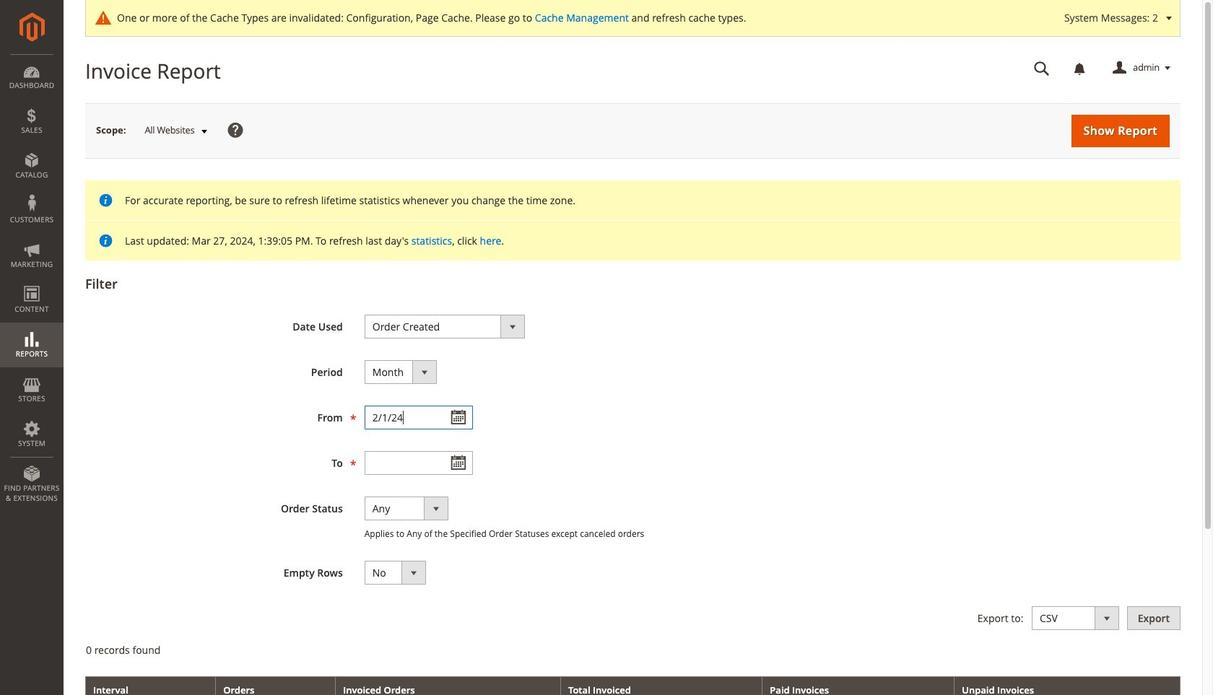 Task type: locate. For each thing, give the bounding box(es) containing it.
menu bar
[[0, 54, 64, 511]]

None text field
[[1024, 56, 1061, 81], [365, 451, 473, 475], [1024, 56, 1061, 81], [365, 451, 473, 475]]

magento admin panel image
[[19, 12, 44, 42]]

None text field
[[365, 406, 473, 430]]



